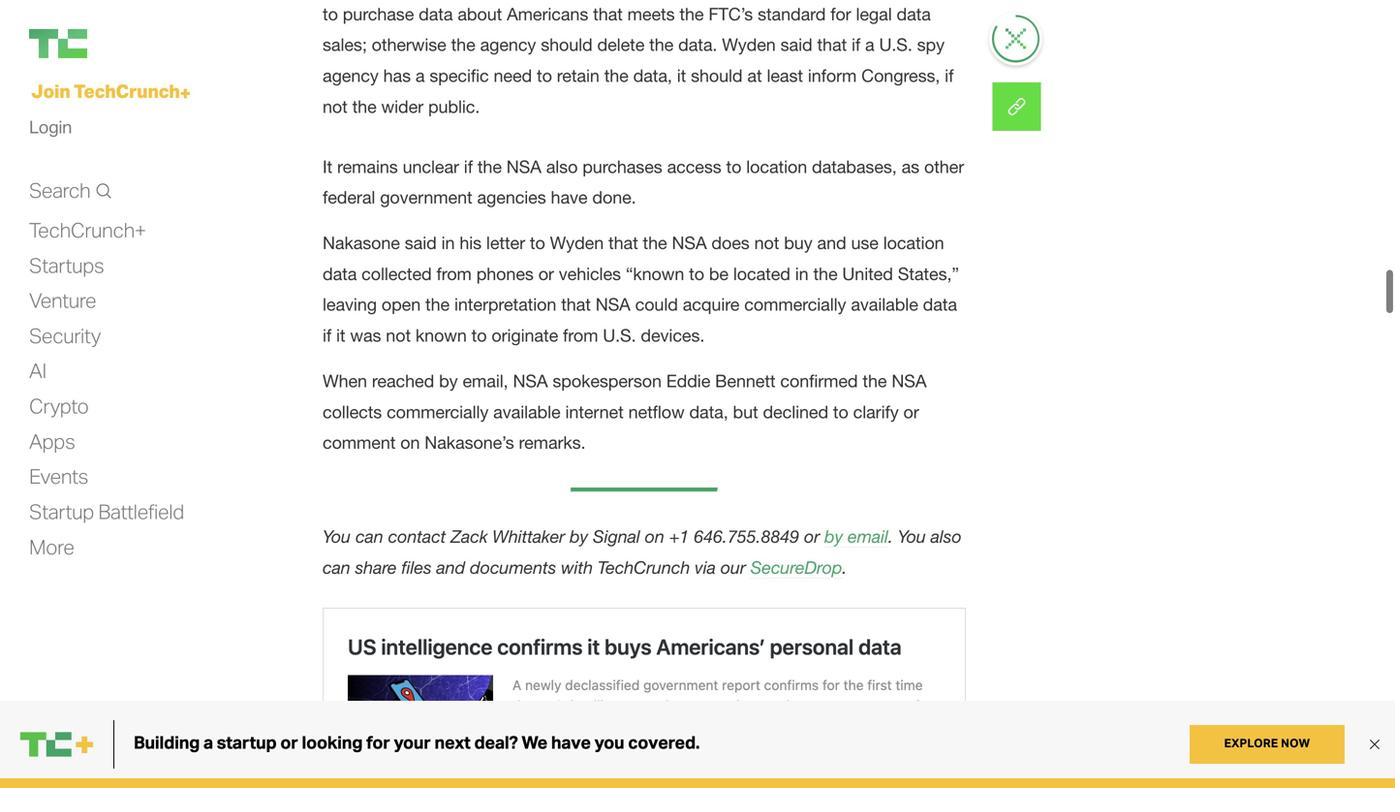Task type: describe. For each thing, give the bounding box(es) containing it.
. you also can share files and documents with techcrunch via our
[[323, 526, 962, 578]]

ai link
[[29, 358, 46, 384]]

close screen button
[[992, 15, 1041, 63]]

unclear
[[403, 156, 459, 177]]

techcrunch link
[[29, 29, 223, 58]]

whittaker
[[493, 526, 565, 547]]

startup battlefield link
[[29, 499, 184, 525]]

login
[[29, 116, 72, 138]]

have
[[551, 187, 588, 208]]

internet
[[566, 402, 624, 422]]

data,
[[690, 402, 729, 422]]

security
[[29, 323, 101, 348]]

if inside it remains unclear if the nsa also purchases access to location databases, as other federal government agencies have done.
[[464, 156, 473, 177]]

be
[[709, 264, 729, 284]]

techcrunch inside the . you also can share files and documents with techcrunch via our
[[598, 557, 690, 578]]

1 horizontal spatial data
[[923, 294, 958, 315]]

vehicles
[[559, 264, 621, 284]]

remains
[[337, 156, 398, 177]]

or inside when reached by email, nsa spokesperson eddie bennett confirmed the nsa collects commercially available internet netflow data, but declined to clarify or comment on nakasone's remarks.
[[904, 402, 920, 422]]

clarify
[[854, 402, 899, 422]]

mail link
[[993, 82, 1042, 131]]

securedrop
[[751, 557, 843, 578]]

0 vertical spatial can
[[356, 526, 384, 547]]

ai
[[29, 358, 46, 383]]

1 horizontal spatial by
[[570, 526, 588, 547]]

and inside nakasone said in his letter to wyden that the nsa does not buy and use location data collected from phones or vehicles "known to be located in the united states," leaving open the interpretation that nsa could acquire commercially available data if it was not known to originate from u.s. devices.
[[818, 233, 847, 253]]

files
[[402, 557, 432, 578]]

share
[[355, 557, 397, 578]]

startups
[[29, 252, 104, 277]]

collected
[[362, 264, 432, 284]]

search
[[29, 177, 90, 202]]

done.
[[593, 187, 636, 208]]

said
[[405, 233, 437, 253]]

startups link
[[29, 252, 104, 278]]

located
[[734, 264, 791, 284]]

0 vertical spatial data
[[323, 264, 357, 284]]

can inside the . you also can share files and documents with techcrunch via our
[[323, 557, 351, 578]]

securedrop link
[[751, 557, 843, 579]]

share on linkedin image
[[993, 82, 1042, 131]]

0 horizontal spatial .
[[843, 557, 847, 578]]

signal
[[593, 526, 640, 547]]

email,
[[463, 371, 508, 391]]

other
[[925, 156, 965, 177]]

contact
[[388, 526, 446, 547]]

location inside it remains unclear if the nsa also purchases access to location databases, as other federal government agencies have done.
[[747, 156, 808, 177]]

0 vertical spatial that
[[609, 233, 638, 253]]

documents
[[470, 557, 557, 578]]

646.755.8849
[[694, 526, 800, 547]]

reddit link
[[993, 82, 1042, 131]]

venture
[[29, 287, 96, 313]]

+
[[180, 81, 191, 104]]

login link
[[29, 111, 72, 142]]

collects
[[323, 402, 382, 422]]

via
[[695, 557, 716, 578]]

security link
[[29, 323, 101, 349]]

nakasone said in his letter to wyden that the nsa does not buy and use location data collected from phones or vehicles "known to be located in the united states," leaving open the interpretation that nsa could acquire commercially available data if it was not known to originate from u.s. devices.
[[323, 233, 960, 346]]

share on reddit image
[[993, 82, 1042, 131]]

on inside when reached by email, nsa spokesperson eddie bennett confirmed the nsa collects commercially available internet netflow data, but declined to clarify or comment on nakasone's remarks.
[[401, 432, 420, 453]]

more link
[[29, 534, 74, 560]]

phones
[[477, 264, 534, 284]]

it remains unclear if the nsa also purchases access to location databases, as other federal government agencies have done.
[[323, 156, 965, 208]]

startup battlefield
[[29, 499, 184, 524]]

with
[[561, 557, 593, 578]]

the inside when reached by email, nsa spokesperson eddie bennett confirmed the nsa collects commercially available internet netflow data, but declined to clarify or comment on nakasone's remarks.
[[863, 371, 887, 391]]

by inside when reached by email, nsa spokesperson eddie bennett confirmed the nsa collects commercially available internet netflow data, but declined to clarify or comment on nakasone's remarks.
[[439, 371, 458, 391]]

copy share link link
[[993, 82, 1042, 131]]

the inside it remains unclear if the nsa also purchases access to location databases, as other federal government agencies have done.
[[478, 156, 502, 177]]

zack
[[451, 526, 488, 547]]

0 vertical spatial not
[[755, 233, 780, 253]]

netflow
[[629, 402, 685, 422]]

the up "known at the left
[[643, 233, 667, 253]]

as
[[902, 156, 920, 177]]

open
[[382, 294, 421, 315]]

states,"
[[898, 264, 960, 284]]

his
[[460, 233, 482, 253]]

1 vertical spatial from
[[563, 325, 598, 346]]

close screen image
[[1006, 28, 1027, 49]]

agencies
[[477, 187, 546, 208]]

united
[[843, 264, 894, 284]]

nsa up the u.s.
[[596, 294, 631, 315]]

interpretation
[[455, 294, 557, 315]]

join
[[31, 79, 70, 102]]

venture link
[[29, 287, 96, 314]]

u.s.
[[603, 325, 636, 346]]

battlefield
[[98, 499, 184, 524]]

wyden
[[550, 233, 604, 253]]

government
[[380, 187, 473, 208]]

+1
[[670, 526, 689, 547]]

0 vertical spatial in
[[442, 233, 455, 253]]

startup
[[29, 499, 94, 524]]

eddie
[[667, 371, 711, 391]]

share over email image
[[993, 82, 1042, 131]]

1 horizontal spatial in
[[796, 264, 809, 284]]

1 horizontal spatial or
[[805, 526, 820, 547]]

use
[[852, 233, 879, 253]]

events link
[[29, 464, 88, 490]]

nakasone's
[[425, 432, 514, 453]]

also inside it remains unclear if the nsa also purchases access to location databases, as other federal government agencies have done.
[[546, 156, 578, 177]]

buy
[[784, 233, 813, 253]]

if inside nakasone said in his letter to wyden that the nsa does not buy and use location data collected from phones or vehicles "known to be located in the united states," leaving open the interpretation that nsa could acquire commercially available data if it was not known to originate from u.s. devices.
[[323, 325, 332, 346]]

"known
[[626, 264, 685, 284]]

securedrop .
[[751, 557, 847, 578]]



Task type: locate. For each thing, give the bounding box(es) containing it.
access
[[667, 156, 722, 177]]

0 horizontal spatial if
[[323, 325, 332, 346]]

nakasone
[[323, 233, 400, 253]]

0 vertical spatial and
[[818, 233, 847, 253]]

1 vertical spatial location
[[884, 233, 945, 253]]

techcrunch down techcrunch link
[[74, 79, 180, 102]]

1 vertical spatial or
[[904, 402, 920, 422]]

the left united
[[814, 264, 838, 284]]

to
[[727, 156, 742, 177], [530, 233, 545, 253], [689, 264, 705, 284], [472, 325, 487, 346], [834, 402, 849, 422]]

techcrunch down signal
[[598, 557, 690, 578]]

1 horizontal spatial not
[[755, 233, 780, 253]]

0 horizontal spatial on
[[401, 432, 420, 453]]

0 horizontal spatial and
[[437, 557, 465, 578]]

available inside when reached by email, nsa spokesperson eddie bennett confirmed the nsa collects commercially available internet netflow data, but declined to clarify or comment on nakasone's remarks.
[[494, 402, 561, 422]]

0 vertical spatial location
[[747, 156, 808, 177]]

1 horizontal spatial can
[[356, 526, 384, 547]]

0 vertical spatial commercially
[[745, 294, 847, 315]]

email
[[848, 526, 889, 547]]

you left the contact
[[323, 526, 351, 547]]

0 horizontal spatial not
[[386, 325, 411, 346]]

commercially inside when reached by email, nsa spokesperson eddie bennett confirmed the nsa collects commercially available internet netflow data, but declined to clarify or comment on nakasone's remarks.
[[387, 402, 489, 422]]

or inside nakasone said in his letter to wyden that the nsa does not buy and use location data collected from phones or vehicles "known to be located in the united states," leaving open the interpretation that nsa could acquire commercially available data if it was not known to originate from u.s. devices.
[[539, 264, 554, 284]]

remarks.
[[519, 432, 586, 453]]

1 vertical spatial on
[[645, 526, 665, 547]]

0 vertical spatial also
[[546, 156, 578, 177]]

available down united
[[851, 294, 919, 315]]

join techcrunch +
[[31, 79, 191, 104]]

2 you from the left
[[898, 526, 926, 547]]

not down open at the top left
[[386, 325, 411, 346]]

you
[[323, 526, 351, 547], [898, 526, 926, 547]]

. inside the . you also can share files and documents with techcrunch via our
[[889, 526, 894, 547]]

commercially up nakasone's on the bottom left of the page
[[387, 402, 489, 422]]

more
[[29, 534, 74, 559]]

facebook link
[[993, 82, 1042, 131]]

bennett
[[716, 371, 776, 391]]

2 vertical spatial or
[[805, 526, 820, 547]]

techcrunch
[[74, 79, 180, 102], [598, 557, 690, 578]]

commercially down located
[[745, 294, 847, 315]]

you inside the . you also can share files and documents with techcrunch via our
[[898, 526, 926, 547]]

to right 'known'
[[472, 325, 487, 346]]

or up securedrop . on the right of the page
[[805, 526, 820, 547]]

0 vertical spatial .
[[889, 526, 894, 547]]

can up share
[[356, 526, 384, 547]]

1 horizontal spatial also
[[931, 526, 962, 547]]

techcrunch image
[[29, 29, 87, 58]]

0 horizontal spatial commercially
[[387, 402, 489, 422]]

nsa up clarify
[[892, 371, 927, 391]]

techcrunch+ link
[[29, 217, 146, 243]]

events
[[29, 464, 88, 489]]

nsa left does
[[672, 233, 707, 253]]

0 horizontal spatial also
[[546, 156, 578, 177]]

reached
[[372, 371, 434, 391]]

1 horizontal spatial .
[[889, 526, 894, 547]]

x link
[[993, 82, 1042, 131]]

the up 'known'
[[426, 294, 450, 315]]

0 horizontal spatial by
[[439, 371, 458, 391]]

if left it at the left of the page
[[323, 325, 332, 346]]

1 vertical spatial .
[[843, 557, 847, 578]]

linkedin link
[[993, 82, 1042, 131]]

share on x image
[[993, 82, 1042, 131]]

our
[[721, 557, 746, 578]]

can
[[356, 526, 384, 547], [323, 557, 351, 578]]

or right phones
[[539, 264, 554, 284]]

location inside nakasone said in his letter to wyden that the nsa does not buy and use location data collected from phones or vehicles "known to be located in the united states," leaving open the interpretation that nsa could acquire commercially available data if it was not known to originate from u.s. devices.
[[884, 233, 945, 253]]

available up remarks.
[[494, 402, 561, 422]]

to left clarify
[[834, 402, 849, 422]]

0 horizontal spatial location
[[747, 156, 808, 177]]

0 horizontal spatial data
[[323, 264, 357, 284]]

1 horizontal spatial you
[[898, 526, 926, 547]]

also right email
[[931, 526, 962, 547]]

if right unclear
[[464, 156, 473, 177]]

when
[[323, 371, 367, 391]]

it
[[323, 156, 333, 177]]

declined
[[763, 402, 829, 422]]

in left his
[[442, 233, 455, 253]]

0 horizontal spatial that
[[561, 294, 591, 315]]

if
[[464, 156, 473, 177], [323, 325, 332, 346]]

and
[[818, 233, 847, 253], [437, 557, 465, 578]]

also inside the . you also can share files and documents with techcrunch via our
[[931, 526, 962, 547]]

that down vehicles
[[561, 294, 591, 315]]

nsa inside it remains unclear if the nsa also purchases access to location databases, as other federal government agencies have done.
[[507, 156, 542, 177]]

nsa up agencies
[[507, 156, 542, 177]]

you can contact zack whittaker by signal on +1 646.755.8849 or by email
[[323, 526, 889, 547]]

1 vertical spatial and
[[437, 557, 465, 578]]

in
[[442, 233, 455, 253], [796, 264, 809, 284]]

known
[[416, 325, 467, 346]]

letter
[[487, 233, 525, 253]]

1 vertical spatial can
[[323, 557, 351, 578]]

on left +1
[[645, 526, 665, 547]]

1 vertical spatial in
[[796, 264, 809, 284]]

location left databases,
[[747, 156, 808, 177]]

could
[[636, 294, 678, 315]]

0 vertical spatial or
[[539, 264, 554, 284]]

from left the u.s.
[[563, 325, 598, 346]]

to inside it remains unclear if the nsa also purchases access to location databases, as other federal government agencies have done.
[[727, 156, 742, 177]]

1 horizontal spatial that
[[609, 233, 638, 253]]

search image
[[95, 181, 111, 201]]

acquire
[[683, 294, 740, 315]]

2 horizontal spatial by
[[825, 526, 843, 547]]

0 vertical spatial techcrunch
[[74, 79, 180, 102]]

1 horizontal spatial commercially
[[745, 294, 847, 315]]

from down his
[[437, 264, 472, 284]]

1 you from the left
[[323, 526, 351, 547]]

0 vertical spatial from
[[437, 264, 472, 284]]

copy share link image
[[993, 82, 1042, 131]]

originate
[[492, 325, 558, 346]]

1 horizontal spatial available
[[851, 294, 919, 315]]

also
[[546, 156, 578, 177], [931, 526, 962, 547]]

2 horizontal spatial or
[[904, 402, 920, 422]]

apps
[[29, 428, 75, 454]]

techcrunch+
[[29, 217, 146, 242]]

or right clarify
[[904, 402, 920, 422]]

0 vertical spatial on
[[401, 432, 420, 453]]

was
[[350, 325, 381, 346]]

data up leaving
[[323, 264, 357, 284]]

to right letter
[[530, 233, 545, 253]]

crypto
[[29, 393, 89, 418]]

0 horizontal spatial can
[[323, 557, 351, 578]]

1 vertical spatial available
[[494, 402, 561, 422]]

techcrunch inside join techcrunch +
[[74, 79, 180, 102]]

the up agencies
[[478, 156, 502, 177]]

apps link
[[29, 428, 75, 454]]

.
[[889, 526, 894, 547], [843, 557, 847, 578]]

that up "known at the left
[[609, 233, 638, 253]]

0 horizontal spatial from
[[437, 264, 472, 284]]

in down buy
[[796, 264, 809, 284]]

to right access
[[727, 156, 742, 177]]

available inside nakasone said in his letter to wyden that the nsa does not buy and use location data collected from phones or vehicles "known to be located in the united states," leaving open the interpretation that nsa could acquire commercially available data if it was not known to originate from u.s. devices.
[[851, 294, 919, 315]]

and right files
[[437, 557, 465, 578]]

0 horizontal spatial in
[[442, 233, 455, 253]]

0 horizontal spatial available
[[494, 402, 561, 422]]

and left use
[[818, 233, 847, 253]]

you right email
[[898, 526, 926, 547]]

to left be
[[689, 264, 705, 284]]

available
[[851, 294, 919, 315], [494, 402, 561, 422]]

1 horizontal spatial from
[[563, 325, 598, 346]]

purchases
[[583, 156, 663, 177]]

1 vertical spatial that
[[561, 294, 591, 315]]

on right comment
[[401, 432, 420, 453]]

federal
[[323, 187, 375, 208]]

data down states,"
[[923, 294, 958, 315]]

1 horizontal spatial if
[[464, 156, 473, 177]]

1 horizontal spatial location
[[884, 233, 945, 253]]

nsa
[[507, 156, 542, 177], [672, 233, 707, 253], [596, 294, 631, 315], [513, 371, 548, 391], [892, 371, 927, 391]]

not up located
[[755, 233, 780, 253]]

by up with on the bottom left of the page
[[570, 526, 588, 547]]

devices.
[[641, 325, 705, 346]]

1 horizontal spatial techcrunch
[[598, 557, 690, 578]]

nsa right email,
[[513, 371, 548, 391]]

does
[[712, 233, 750, 253]]

1 horizontal spatial and
[[818, 233, 847, 253]]

1 horizontal spatial on
[[645, 526, 665, 547]]

comment
[[323, 432, 396, 453]]

and inside the . you also can share files and documents with techcrunch via our
[[437, 557, 465, 578]]

1 vertical spatial not
[[386, 325, 411, 346]]

leaving
[[323, 294, 377, 315]]

0 vertical spatial if
[[464, 156, 473, 177]]

1 vertical spatial commercially
[[387, 402, 489, 422]]

confirmed
[[781, 371, 858, 391]]

it
[[336, 325, 346, 346]]

the up clarify
[[863, 371, 887, 391]]

location up states,"
[[884, 233, 945, 253]]

also up have
[[546, 156, 578, 177]]

by left email,
[[439, 371, 458, 391]]

commercially inside nakasone said in his letter to wyden that the nsa does not buy and use location data collected from phones or vehicles "known to be located in the united states," leaving open the interpretation that nsa could acquire commercially available data if it was not known to originate from u.s. devices.
[[745, 294, 847, 315]]

from
[[437, 264, 472, 284], [563, 325, 598, 346]]

databases,
[[812, 156, 897, 177]]

by
[[439, 371, 458, 391], [570, 526, 588, 547], [825, 526, 843, 547]]

crypto link
[[29, 393, 89, 419]]

1 vertical spatial also
[[931, 526, 962, 547]]

0 horizontal spatial you
[[323, 526, 351, 547]]

0 horizontal spatial techcrunch
[[74, 79, 180, 102]]

0 horizontal spatial or
[[539, 264, 554, 284]]

1 vertical spatial if
[[323, 325, 332, 346]]

to inside when reached by email, nsa spokesperson eddie bennett confirmed the nsa collects commercially available internet netflow data, but declined to clarify or comment on nakasone's remarks.
[[834, 402, 849, 422]]

share on facebook image
[[993, 82, 1042, 131]]

can left share
[[323, 557, 351, 578]]

on
[[401, 432, 420, 453], [645, 526, 665, 547]]

spokesperson
[[553, 371, 662, 391]]

that
[[609, 233, 638, 253], [561, 294, 591, 315]]

0 vertical spatial available
[[851, 294, 919, 315]]

1 vertical spatial data
[[923, 294, 958, 315]]

by left email
[[825, 526, 843, 547]]

not
[[755, 233, 780, 253], [386, 325, 411, 346]]

1 vertical spatial techcrunch
[[598, 557, 690, 578]]



Task type: vqa. For each thing, say whether or not it's contained in the screenshot.
SECURITY 'link' in the left top of the page
yes



